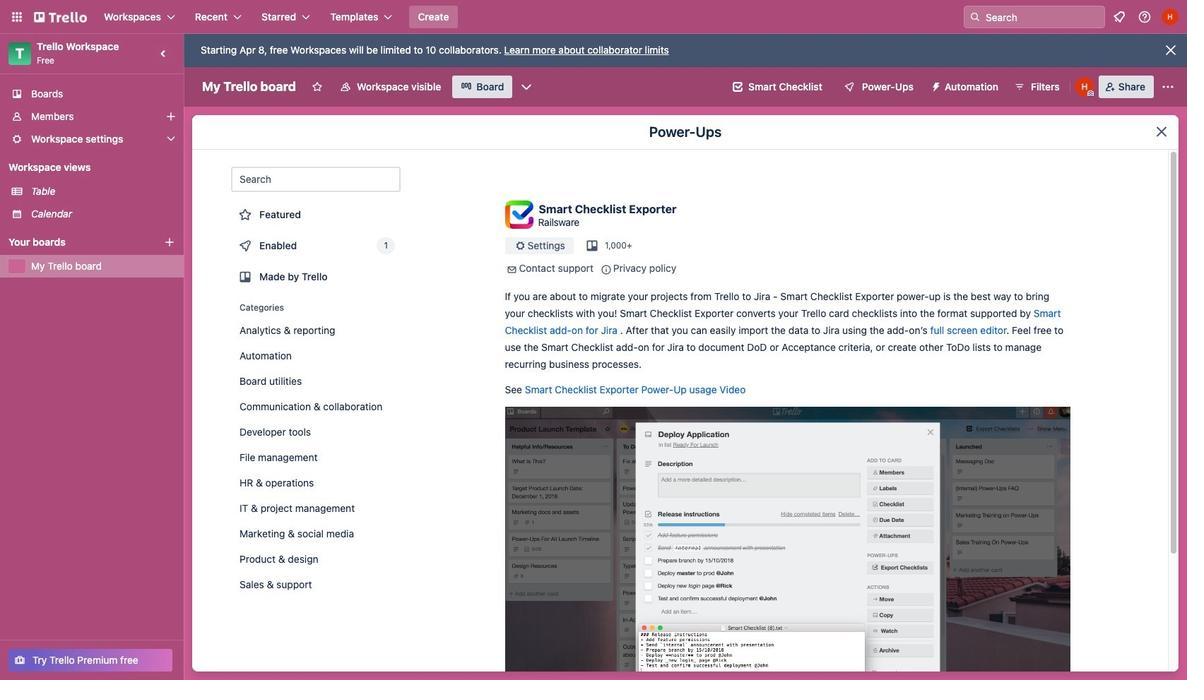 Task type: locate. For each thing, give the bounding box(es) containing it.
search image
[[970, 11, 981, 23]]

smart checklist exporter power-up image
[[505, 407, 1070, 681]]

0 horizontal spatial sm image
[[513, 239, 528, 253]]

open information menu image
[[1138, 10, 1152, 24]]

smart checklist icon image
[[733, 82, 743, 92]]

this member is an admin of this board. image
[[1088, 90, 1094, 97]]

0 notifications image
[[1111, 8, 1128, 25]]

1 horizontal spatial sm image
[[599, 263, 613, 277]]

0 vertical spatial sm image
[[925, 76, 945, 95]]

sm image
[[505, 263, 519, 277], [599, 263, 613, 277]]

1 sm image from the left
[[505, 263, 519, 277]]

add board image
[[164, 237, 175, 248]]

0 horizontal spatial sm image
[[505, 263, 519, 277]]

show menu image
[[1161, 80, 1175, 94]]

your boards with 1 items element
[[8, 234, 143, 251]]

1 horizontal spatial sm image
[[925, 76, 945, 95]]

sm image
[[925, 76, 945, 95], [513, 239, 528, 253]]

howard (howard38800628) image
[[1075, 77, 1095, 97]]

primary element
[[0, 0, 1187, 34]]



Task type: describe. For each thing, give the bounding box(es) containing it.
workspace navigation collapse icon image
[[154, 44, 174, 64]]

star or unstar board image
[[312, 81, 323, 93]]

1 vertical spatial sm image
[[513, 239, 528, 253]]

back to home image
[[34, 6, 87, 28]]

Board name text field
[[195, 76, 303, 98]]

2 sm image from the left
[[599, 263, 613, 277]]

customize views image
[[520, 80, 534, 94]]

howard (howard38800628) image
[[1162, 8, 1179, 25]]

Search text field
[[231, 167, 400, 192]]

Search field
[[981, 7, 1105, 27]]



Task type: vqa. For each thing, say whether or not it's contained in the screenshot.
the bottommost Table
no



